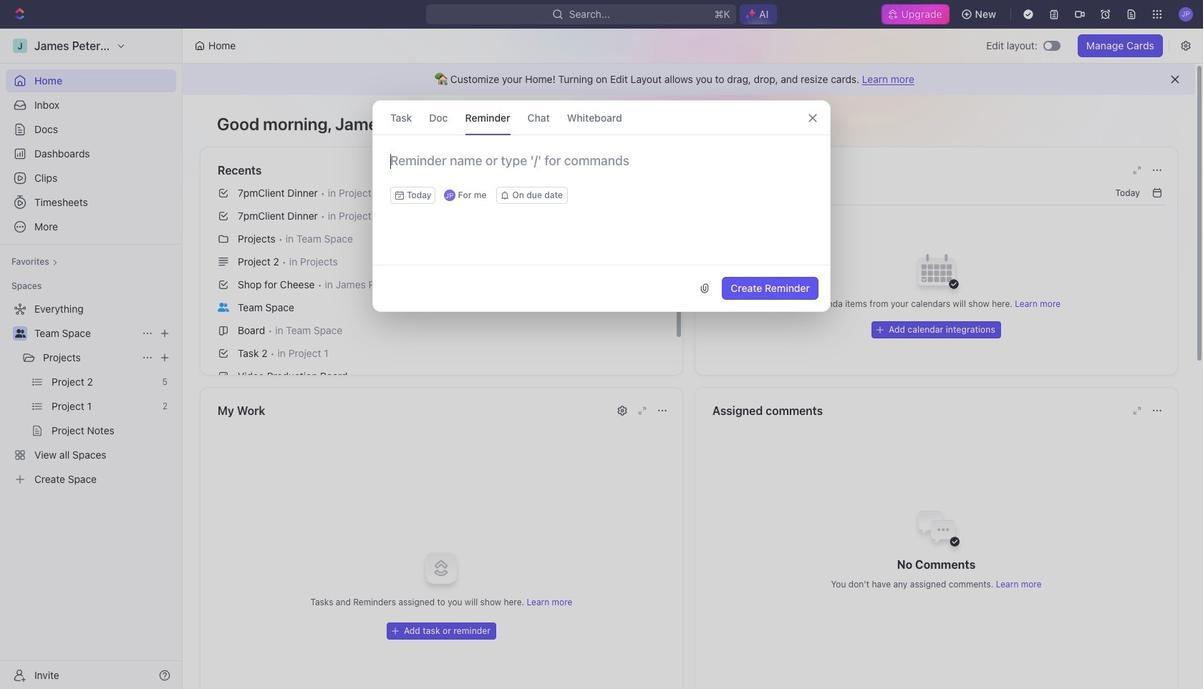 Task type: describe. For each thing, give the bounding box(es) containing it.
user group image
[[218, 303, 229, 312]]

Reminder na﻿me or type '/' for commands text field
[[373, 153, 830, 187]]

sidebar navigation
[[0, 29, 183, 690]]



Task type: vqa. For each thing, say whether or not it's contained in the screenshot.
tree
yes



Task type: locate. For each thing, give the bounding box(es) containing it.
tree inside sidebar navigation
[[6, 298, 176, 491]]

tree
[[6, 298, 176, 491]]

alert
[[183, 64, 1196, 95]]

user group image
[[15, 330, 25, 338]]

dialog
[[372, 100, 831, 312]]



